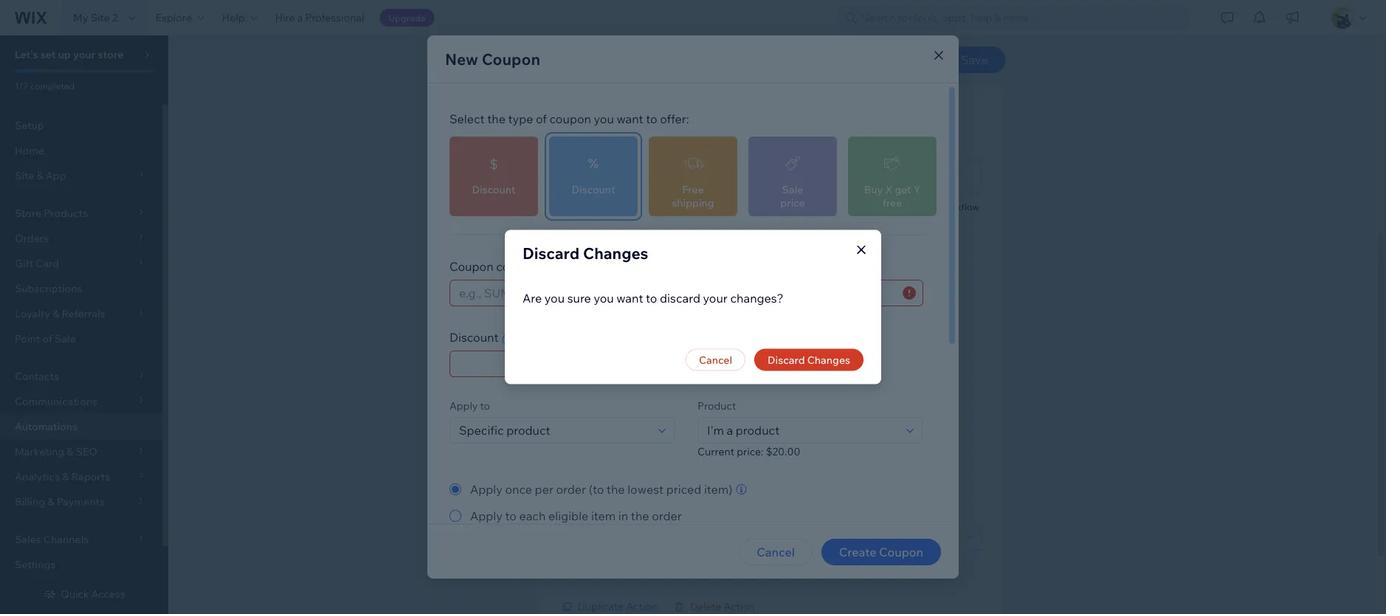 Task type: locate. For each thing, give the bounding box(es) containing it.
an down %
[[593, 202, 604, 213]]

the right the '(to'
[[607, 482, 625, 497]]

yes,
[[581, 450, 603, 465]]

to up choose one field at the bottom of page
[[480, 400, 490, 412]]

icon image up assign a badge on the left of page
[[588, 255, 610, 277]]

you
[[594, 112, 614, 126], [658, 125, 678, 140], [545, 291, 565, 305], [594, 291, 614, 305]]

buy
[[865, 183, 883, 196]]

1 vertical spatial create
[[839, 545, 877, 560]]

apply for apply to each eligible item in the order
[[470, 509, 503, 524]]

send right send an email
[[654, 202, 676, 213]]

1 horizontal spatial category image
[[847, 255, 869, 277]]

changes up badge
[[583, 244, 649, 263]]

send a unique coupon each time?
[[560, 431, 723, 443]]

set for set the coupon and customize the email that will be sent to contacts.
[[560, 361, 579, 376]]

update
[[740, 293, 771, 304]]

each up "yes, send unique single-use coupons"
[[670, 431, 693, 443]]

2 vertical spatial apply
[[470, 509, 503, 524]]

action for delete action
[[724, 600, 755, 613]]

1 horizontal spatial each
[[670, 431, 693, 443]]

send up select or create a coupon template
[[641, 476, 668, 491]]

y
[[914, 183, 921, 196]]

1 horizontal spatial your
[[703, 291, 728, 305]]

discard left will
[[768, 353, 805, 366]]

create for create a task
[[831, 202, 859, 213]]

1 vertical spatial send
[[641, 476, 668, 491]]

subscriptions
[[15, 282, 82, 295]]

0 horizontal spatial send
[[605, 450, 632, 465]]

type
[[508, 112, 534, 126]]

to down "once"
[[505, 509, 517, 524]]

get
[[746, 202, 761, 213]]

delete
[[690, 600, 722, 613]]

order down priced
[[652, 509, 682, 524]]

want right how
[[680, 125, 707, 140]]

0 vertical spatial each
[[670, 431, 693, 443]]

option group containing yes, send unique single-use coupons
[[560, 448, 984, 493]]

0 vertical spatial set
[[560, 361, 579, 376]]

1 horizontal spatial discard
[[768, 353, 805, 366]]

icon image
[[588, 163, 610, 185], [847, 163, 869, 185], [933, 163, 956, 185], [588, 255, 610, 277]]

1 horizontal spatial unique
[[635, 450, 673, 465]]

0 vertical spatial unique
[[596, 431, 629, 443]]

cancel button
[[686, 349, 746, 371], [739, 539, 813, 566]]

1 vertical spatial discard changes
[[768, 353, 851, 366]]

discard changes inside button
[[768, 353, 851, 366]]

an
[[593, 202, 604, 213], [763, 202, 773, 213]]

move a workflow card
[[909, 202, 980, 227]]

assign a badge
[[567, 293, 631, 304]]

send for send a coupon
[[654, 202, 676, 213]]

1 vertical spatial apply
[[470, 482, 503, 497]]

icon image for workflow
[[933, 163, 956, 185]]

set
[[40, 48, 56, 61]]

0 horizontal spatial sale
[[55, 332, 76, 345]]

how
[[632, 125, 655, 140]]

select for select the type of coupon you want to offer:
[[450, 112, 485, 126]]

2 up type on the left of page
[[511, 66, 516, 79]]

e.g., SUMMERSALE20 field
[[455, 281, 651, 306]]

1 vertical spatial select
[[560, 506, 591, 519]]

0 vertical spatial cancel
[[699, 353, 733, 366]]

set the coupon and customize the email that will be sent to contacts.
[[560, 361, 936, 376]]

each
[[670, 431, 693, 443], [519, 509, 546, 524]]

customize
[[670, 361, 726, 376]]

to inside option group
[[505, 509, 517, 524]]

access
[[91, 588, 125, 601]]

1 horizontal spatial of
[[536, 112, 547, 126]]

free
[[883, 196, 903, 209]]

cancel button for discard
[[686, 349, 746, 371]]

help button
[[213, 0, 266, 35]]

setup link
[[0, 113, 162, 138]]

a right 'in'
[[638, 506, 644, 519]]

coupons
[[734, 450, 782, 465]]

hire a professional link
[[266, 0, 373, 35]]

0 vertical spatial apply
[[450, 400, 478, 412]]

2 action from the left
[[724, 600, 755, 613]]

0 horizontal spatial action
[[626, 600, 658, 613]]

0 horizontal spatial your
[[73, 48, 95, 61]]

a for assign a badge
[[597, 293, 602, 304]]

create coupon
[[839, 545, 924, 560]]

my site 2
[[73, 11, 118, 24]]

a
[[297, 11, 303, 24], [631, 75, 638, 90], [678, 202, 683, 213], [861, 202, 866, 213], [934, 202, 939, 213], [597, 293, 602, 304], [681, 293, 686, 304], [588, 431, 593, 443], [638, 506, 644, 519]]

your
[[73, 48, 95, 61], [703, 291, 728, 305]]

time?
[[696, 431, 723, 443]]

coupon inside button
[[880, 545, 924, 560]]

Choose one field
[[455, 418, 654, 443]]

2 set from the top
[[560, 401, 579, 416]]

coupon down lowest
[[646, 506, 683, 519]]

upgrade button
[[380, 9, 435, 27]]

the left trigger. at the right of the page
[[786, 125, 804, 140]]

1 horizontal spatial select
[[560, 506, 591, 519]]

settings link
[[0, 552, 162, 577]]

send up always
[[605, 450, 632, 465]]

of right point
[[42, 332, 52, 345]]

an right get
[[763, 202, 773, 213]]

2 right site
[[112, 11, 118, 24]]

select the type of coupon you want to offer:
[[450, 112, 689, 126]]

1 horizontal spatial cancel
[[757, 545, 795, 560]]

0 horizontal spatial each
[[519, 509, 546, 524]]

a right this:
[[631, 75, 638, 90]]

a up yes,
[[588, 431, 593, 443]]

send for send via webhook
[[820, 293, 842, 304]]

1 horizontal spatial an
[[763, 202, 773, 213]]

a left task at right
[[861, 202, 866, 213]]

0 horizontal spatial order
[[556, 482, 586, 497]]

single-
[[676, 450, 712, 465]]

will
[[807, 361, 825, 376]]

create
[[831, 202, 859, 213], [839, 545, 877, 560]]

coupon down coupons on the right bottom of the page
[[724, 476, 766, 491]]

select or create a coupon template
[[560, 506, 728, 519]]

per
[[535, 482, 554, 497]]

select
[[450, 112, 485, 126], [560, 506, 591, 519]]

unique down send a unique coupon each time?
[[635, 450, 673, 465]]

order left the '(to'
[[556, 482, 586, 497]]

option group containing apply once per order (to the lowest priced item)
[[450, 481, 748, 525]]

hire a professional
[[275, 11, 364, 24]]

1 horizontal spatial sale
[[783, 183, 804, 196]]

category image
[[674, 163, 696, 185], [847, 255, 869, 277]]

discard up e.g., summersale20 field
[[523, 244, 580, 263]]

discount down $
[[472, 183, 516, 196]]

to left add
[[646, 291, 658, 305]]

0 horizontal spatial an
[[593, 202, 604, 213]]

a for move a workflow card
[[934, 202, 939, 213]]

apply for apply once per order (to the lowest priced item)
[[470, 482, 503, 497]]

you right the sure
[[594, 291, 614, 305]]

discount up apply to
[[450, 330, 499, 345]]

of right type on the left of page
[[536, 112, 547, 126]]

1 horizontal spatial order
[[652, 509, 682, 524]]

0 horizontal spatial category image
[[674, 163, 696, 185]]

email for send an email
[[606, 202, 628, 213]]

0 vertical spatial 2
[[112, 11, 118, 24]]

cancel for discard changes
[[699, 353, 733, 366]]

respond
[[724, 125, 769, 140]]

1 horizontal spatial action
[[724, 600, 755, 613]]

2 an from the left
[[763, 202, 773, 213]]

0 vertical spatial sale
[[783, 183, 804, 196]]

a down free
[[678, 202, 683, 213]]

0 horizontal spatial discard changes
[[523, 244, 649, 263]]

set up 'set coupon'
[[560, 361, 579, 376]]

0 vertical spatial changes
[[583, 244, 649, 263]]

category image up 'shipping'
[[674, 163, 696, 185]]

want left add
[[617, 291, 644, 305]]

you right next,
[[594, 112, 614, 126]]

sale up price
[[783, 183, 804, 196]]

create a task
[[831, 202, 885, 213]]

your right up
[[73, 48, 95, 61]]

a right add
[[681, 293, 686, 304]]

send a coupon
[[654, 202, 716, 213]]

0 horizontal spatial unique
[[596, 431, 629, 443]]

1 action from the left
[[626, 600, 658, 613]]

action right duplicate
[[626, 600, 658, 613]]

None field
[[455, 352, 632, 377]]

task
[[868, 202, 885, 213]]

send
[[605, 450, 632, 465], [641, 476, 668, 491]]

setup
[[15, 119, 44, 132]]

a for create a task
[[861, 202, 866, 213]]

1 vertical spatial discard
[[768, 353, 805, 366]]

send left via
[[820, 293, 842, 304]]

0 vertical spatial cancel button
[[686, 349, 746, 371]]

a left badge
[[597, 293, 602, 304]]

1 vertical spatial of
[[42, 332, 52, 345]]

email left the that
[[750, 361, 780, 376]]

1 vertical spatial cancel button
[[739, 539, 813, 566]]

get an email
[[746, 202, 798, 213]]

your right discard
[[703, 291, 728, 305]]

to left offer:
[[646, 112, 658, 126]]

item
[[591, 509, 616, 524]]

order
[[556, 482, 586, 497], [652, 509, 682, 524]]

select for select or create a coupon template
[[560, 506, 591, 519]]

1 vertical spatial your
[[703, 291, 728, 305]]

a right move
[[934, 202, 939, 213]]

send down %
[[570, 202, 592, 213]]

select left type on the left of page
[[450, 112, 485, 126]]

0 vertical spatial of
[[536, 112, 547, 126]]

0 vertical spatial create
[[831, 202, 859, 213]]

coupon left and at bottom
[[603, 361, 644, 376]]

1/7
[[15, 80, 28, 91]]

a inside 'link'
[[297, 11, 303, 24]]

shipping
[[672, 196, 715, 209]]

changes right the that
[[808, 353, 851, 366]]

1 vertical spatial unique
[[635, 450, 673, 465]]

trigger.
[[807, 125, 847, 140]]

discount up send an email
[[572, 183, 615, 196]]

1 horizontal spatial discard changes
[[768, 353, 851, 366]]

1 vertical spatial changes
[[808, 353, 851, 366]]

action right delete
[[724, 600, 755, 613]]

a inside move a workflow card
[[934, 202, 939, 213]]

send up yes,
[[560, 431, 586, 443]]

next, decide how you want to respond to the trigger.
[[560, 125, 847, 140]]

in
[[619, 509, 629, 524]]

home link
[[0, 138, 162, 163]]

0 horizontal spatial select
[[450, 112, 485, 126]]

send right this:
[[600, 75, 629, 90]]

0 vertical spatial select
[[450, 112, 485, 126]]

the left type on the left of page
[[488, 112, 506, 126]]

apply for apply to
[[450, 400, 478, 412]]

sale right point
[[55, 332, 76, 345]]

coupon code
[[450, 259, 524, 274]]

a right the hire
[[297, 11, 303, 24]]

changes inside button
[[808, 353, 851, 366]]

email for get an email
[[775, 202, 798, 213]]

buy x get y free
[[865, 183, 921, 209]]

up
[[58, 48, 71, 61]]

0 horizontal spatial of
[[42, 332, 52, 345]]

set up choose one field at the bottom of page
[[560, 401, 579, 416]]

1 vertical spatial cancel
[[757, 545, 795, 560]]

1 horizontal spatial 2
[[511, 66, 516, 79]]

1/7 completed
[[15, 80, 75, 91]]

want
[[617, 112, 644, 126], [680, 125, 707, 140], [617, 291, 644, 305]]

option group
[[560, 448, 984, 493], [450, 481, 748, 525]]

e.g., Summer sale field
[[703, 281, 899, 306]]

coupon up "yes, send unique single-use coupons"
[[631, 431, 668, 443]]

you right are
[[545, 291, 565, 305]]

each down per
[[519, 509, 546, 524]]

coupon down do
[[550, 112, 591, 126]]

0 vertical spatial your
[[73, 48, 95, 61]]

same
[[692, 476, 721, 491]]

create inside button
[[839, 545, 877, 560]]

1 vertical spatial sale
[[55, 332, 76, 345]]

coupon for create coupon
[[880, 545, 924, 560]]

unique inside option group
[[635, 450, 673, 465]]

1 set from the top
[[560, 361, 579, 376]]

discount
[[472, 183, 516, 196], [572, 183, 615, 196], [450, 330, 499, 345]]

a for send a coupon
[[678, 202, 683, 213]]

1 horizontal spatial send
[[641, 476, 668, 491]]

unique up yes,
[[596, 431, 629, 443]]

assign
[[567, 293, 595, 304]]

sale
[[783, 183, 804, 196], [55, 332, 76, 345]]

0 vertical spatial order
[[556, 482, 586, 497]]

1 vertical spatial set
[[560, 401, 579, 416]]

email left send a coupon
[[606, 202, 628, 213]]

icon image up send an email
[[588, 163, 610, 185]]

price:
[[737, 445, 764, 458]]

eligible
[[549, 509, 589, 524]]

0 horizontal spatial cancel
[[699, 353, 733, 366]]

1 vertical spatial each
[[519, 509, 546, 524]]

1 horizontal spatial changes
[[808, 353, 851, 366]]

close button
[[943, 69, 988, 82]]

discard
[[523, 244, 580, 263], [768, 353, 805, 366]]

the up 'set coupon'
[[582, 361, 600, 376]]

0 horizontal spatial discard
[[523, 244, 580, 263]]

cancel for create coupon
[[757, 545, 795, 560]]

new
[[445, 49, 478, 69]]

email right get
[[775, 202, 798, 213]]

select left or
[[560, 506, 591, 519]]

category image up send via webhook
[[847, 255, 869, 277]]

icon image up create a task
[[847, 163, 869, 185]]

coupon
[[482, 49, 541, 69], [450, 259, 494, 274], [582, 401, 626, 416], [880, 545, 924, 560]]

1 an from the left
[[593, 202, 604, 213]]

send
[[600, 75, 629, 90], [570, 202, 592, 213], [654, 202, 676, 213], [820, 293, 842, 304], [560, 431, 586, 443]]

icon image right y
[[933, 163, 956, 185]]



Task type: describe. For each thing, give the bounding box(es) containing it.
webhook
[[858, 293, 896, 304]]

automations
[[15, 420, 77, 433]]

sale inside sidebar element
[[55, 332, 76, 345]]

send for send an email
[[570, 202, 592, 213]]

no, always send the same coupon
[[581, 476, 766, 491]]

move
[[909, 202, 932, 213]]

no,
[[581, 476, 600, 491]]

add a label
[[662, 293, 709, 304]]

let's set up your store
[[15, 48, 124, 61]]

send for send a unique coupon each time?
[[560, 431, 586, 443]]

discount for %
[[572, 183, 615, 196]]

current price: $20.00
[[698, 445, 801, 458]]

lowest
[[628, 482, 664, 497]]

coupon for set coupon
[[582, 401, 626, 416]]

icon image for badge
[[588, 255, 610, 277]]

the right customize at the bottom
[[729, 361, 747, 376]]

badge
[[604, 293, 631, 304]]

want for respond
[[680, 125, 707, 140]]

update google sheets
[[740, 293, 804, 319]]

1 vertical spatial category image
[[847, 255, 869, 277]]

create
[[606, 506, 636, 519]]

action for duplicate action
[[626, 600, 658, 613]]

quick
[[61, 588, 89, 601]]

set for set coupon
[[560, 401, 579, 416]]

duplicate action button
[[560, 600, 658, 614]]

Search products by name field
[[703, 418, 902, 443]]

settings
[[15, 558, 56, 571]]

of inside sidebar element
[[42, 332, 52, 345]]

send an email
[[570, 202, 628, 213]]

price
[[781, 196, 805, 209]]

0 vertical spatial category image
[[674, 163, 696, 185]]

a for send a unique coupon each time?
[[588, 431, 593, 443]]

%
[[588, 155, 599, 172]]

workflow
[[941, 202, 980, 213]]

discard inside button
[[768, 353, 805, 366]]

do this: send a coupon
[[556, 75, 682, 90]]

use
[[712, 450, 732, 465]]

Select... field
[[565, 524, 963, 549]]

decide
[[591, 125, 629, 140]]

close
[[943, 69, 971, 82]]

0 vertical spatial discard
[[523, 244, 580, 263]]

changes?
[[731, 291, 784, 305]]

do
[[556, 75, 571, 90]]

create coupon button
[[822, 539, 942, 566]]

a for hire a professional
[[297, 11, 303, 24]]

1 vertical spatial 2
[[511, 66, 516, 79]]

0 horizontal spatial changes
[[583, 244, 649, 263]]

home
[[15, 144, 44, 157]]

0 vertical spatial send
[[605, 450, 632, 465]]

the down "yes, send unique single-use coupons"
[[671, 476, 689, 491]]

free shipping
[[672, 183, 715, 209]]

via
[[844, 293, 856, 304]]

0 vertical spatial discard changes
[[523, 244, 649, 263]]

Search for tools, apps, help & more... field
[[858, 7, 1184, 28]]

and
[[647, 361, 668, 376]]

coupon inside option group
[[724, 476, 766, 491]]

yes, send unique single-use coupons
[[581, 450, 782, 465]]

icon image for task
[[847, 163, 869, 185]]

completed
[[30, 80, 75, 91]]

duplicate
[[578, 600, 624, 613]]

apply once per order (to the lowest priced item)
[[470, 482, 733, 497]]

template
[[685, 506, 728, 519]]

save button
[[944, 47, 1006, 73]]

be
[[828, 361, 842, 376]]

priced
[[667, 482, 702, 497]]

to right sent
[[871, 361, 883, 376]]

coupon up offer:
[[641, 75, 682, 90]]

coupon for new coupon
[[482, 49, 541, 69]]

point
[[15, 332, 40, 345]]

a for add a label
[[681, 293, 686, 304]]

professional
[[305, 11, 364, 24]]

unique for single-
[[635, 450, 673, 465]]

always
[[602, 476, 638, 491]]

code
[[496, 259, 524, 274]]

get
[[895, 183, 912, 196]]

automations link
[[0, 414, 162, 439]]

apply to
[[450, 400, 490, 412]]

an for get
[[763, 202, 773, 213]]

coupon down free
[[685, 202, 716, 213]]

$
[[490, 155, 498, 172]]

item)
[[704, 482, 733, 497]]

add
[[662, 293, 679, 304]]

to right respond
[[772, 125, 783, 140]]

contacts.
[[885, 361, 936, 376]]

each inside option group
[[519, 509, 546, 524]]

discount for $
[[472, 183, 516, 196]]

sidebar element
[[0, 35, 168, 614]]

next,
[[560, 125, 589, 140]]

subscriptions link
[[0, 276, 162, 301]]

category image
[[761, 163, 783, 185]]

point of sale link
[[0, 326, 162, 352]]

explore
[[156, 11, 192, 24]]

site
[[91, 11, 110, 24]]

let's
[[15, 48, 38, 61]]

offer:
[[660, 112, 689, 126]]

are you sure you want to discard your changes?
[[523, 291, 784, 305]]

cancel button for create
[[739, 539, 813, 566]]

1 vertical spatial order
[[652, 509, 682, 524]]

delete action button
[[673, 600, 755, 614]]

sure
[[568, 291, 591, 305]]

save
[[961, 52, 988, 67]]

want for discard
[[617, 291, 644, 305]]

to left respond
[[710, 125, 721, 140]]

icon image for email
[[588, 163, 610, 185]]

sale inside sale price
[[783, 183, 804, 196]]

product
[[698, 400, 736, 412]]

set coupon
[[560, 401, 626, 416]]

point of sale
[[15, 332, 76, 345]]

0 horizontal spatial 2
[[112, 11, 118, 24]]

delete action
[[690, 600, 755, 613]]

an for send
[[593, 202, 604, 213]]

the right 'in'
[[631, 509, 650, 524]]

new coupon
[[445, 49, 541, 69]]

card
[[935, 216, 954, 227]]

your inside sidebar element
[[73, 48, 95, 61]]

x
[[886, 183, 893, 196]]

you right how
[[658, 125, 678, 140]]

discard changes button
[[755, 349, 864, 371]]

once
[[505, 482, 532, 497]]

(to
[[589, 482, 604, 497]]

my
[[73, 11, 88, 24]]

$20.00
[[766, 445, 801, 458]]

quick access
[[61, 588, 125, 601]]

create for create coupon
[[839, 545, 877, 560]]

want down do this: send a coupon
[[617, 112, 644, 126]]

unique for coupon
[[596, 431, 629, 443]]

send via webhook
[[820, 293, 896, 304]]



